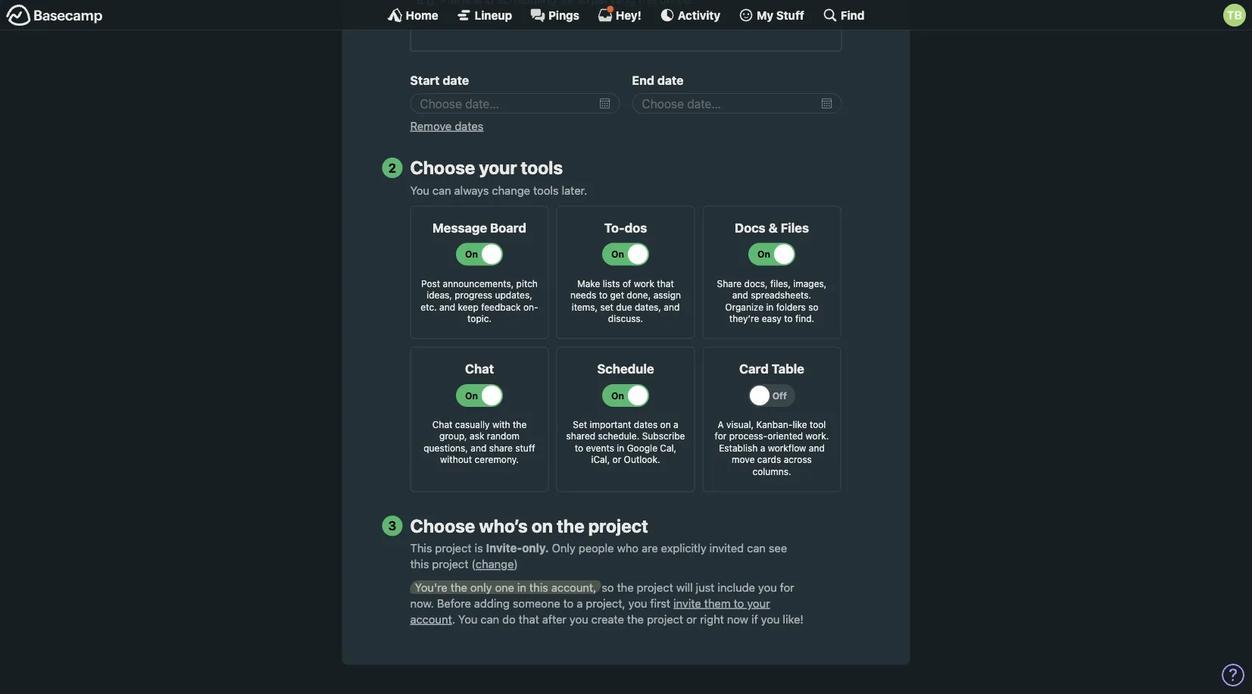 Task type: describe. For each thing, give the bounding box(es) containing it.
images,
[[794, 278, 827, 289]]

ideas,
[[427, 290, 452, 301]]

create
[[592, 613, 624, 626]]

later.
[[562, 184, 588, 197]]

only people who are explicitly invited can see this project (
[[410, 542, 788, 571]]

to inside make lists of work that needs to get done, assign items, set due dates, and discuss.
[[599, 290, 608, 301]]

establish
[[719, 443, 758, 454]]

with
[[493, 419, 511, 430]]

date for end date
[[658, 74, 684, 88]]

to inside share docs, files, images, and spreadsheets. organize in folders so they're easy to find.
[[785, 314, 793, 324]]

tim burton image
[[1224, 4, 1247, 27]]

or inside set important dates on a shared schedule. subscribe to events in google cal, ical, or outlook.
[[613, 455, 622, 466]]

share
[[489, 443, 513, 454]]

move
[[732, 455, 755, 466]]

card table
[[740, 362, 805, 376]]

like!
[[783, 613, 804, 626]]

schedule.
[[598, 431, 640, 442]]

without
[[440, 455, 472, 466]]

items,
[[572, 302, 598, 313]]

project up who
[[589, 515, 649, 537]]

before
[[437, 597, 471, 610]]

docs,
[[745, 278, 768, 289]]

workflow
[[768, 443, 807, 454]]

outlook.
[[624, 455, 661, 466]]

so the project will just include you for now. before adding someone to a project, you first
[[410, 581, 795, 610]]

project inside so the project will just include you for now. before adding someone to a project, you first
[[637, 581, 674, 594]]

1 vertical spatial tools
[[534, 184, 559, 197]]

to-
[[605, 221, 625, 235]]

lists
[[603, 278, 620, 289]]

find
[[841, 8, 865, 22]]

pitch
[[517, 278, 538, 289]]

start
[[410, 74, 440, 88]]

2
[[389, 161, 397, 175]]

progress
[[455, 290, 493, 301]]

project left is
[[435, 542, 472, 555]]

choose date… field for start date
[[410, 94, 620, 114]]

invite-
[[486, 542, 523, 555]]

you can always change tools later.
[[410, 184, 588, 197]]

pings
[[549, 8, 580, 22]]

you up . you can do that after you create the project or right now if you like!
[[629, 597, 648, 610]]

a inside so the project will just include you for now. before adding someone to a project, you first
[[577, 597, 583, 610]]

change )
[[476, 558, 518, 571]]

the inside so the project will just include you for now. before adding someone to a project, you first
[[617, 581, 634, 594]]

work.
[[806, 431, 829, 442]]

choose for choose who's on the project
[[410, 515, 476, 537]]

process-
[[730, 431, 768, 442]]

set
[[601, 302, 614, 313]]

see
[[769, 542, 788, 555]]

docs
[[735, 221, 766, 235]]

lineup
[[475, 8, 512, 22]]

2 vertical spatial can
[[481, 613, 500, 626]]

1 vertical spatial change
[[476, 558, 514, 571]]

just
[[696, 581, 715, 594]]

ceremony.
[[475, 455, 519, 466]]

a inside a visual, kanban-like tool for process-oriented work. establish a workflow and move cards across columns.
[[761, 443, 766, 454]]

the up "only"
[[557, 515, 585, 537]]

message
[[433, 221, 487, 235]]

cal,
[[660, 443, 677, 454]]

and inside share docs, files, images, and spreadsheets. organize in folders so they're easy to find.
[[733, 290, 749, 301]]

chat for chat casually with the group, ask random questions, and share stuff without ceremony.
[[433, 419, 453, 430]]

questions,
[[424, 443, 468, 454]]

account
[[410, 613, 452, 626]]

your inside invite them to your account
[[748, 597, 771, 610]]

people
[[579, 542, 614, 555]]

this
[[410, 542, 432, 555]]

needs
[[571, 290, 597, 301]]

etc.
[[421, 302, 437, 313]]

ask
[[470, 431, 485, 442]]

files
[[781, 221, 809, 235]]

my stuff
[[757, 8, 805, 22]]

invite them to your account link
[[410, 597, 771, 626]]

that for work
[[657, 278, 674, 289]]

that for do
[[519, 613, 540, 626]]

date for start date
[[443, 74, 469, 88]]

choose your tools
[[410, 157, 563, 178]]

end date
[[633, 74, 684, 88]]

in inside set important dates on a shared schedule. subscribe to events in google cal, ical, or outlook.
[[617, 443, 625, 454]]

shared
[[567, 431, 596, 442]]

a
[[718, 419, 724, 430]]

visual,
[[727, 419, 754, 430]]

subscribe
[[642, 431, 686, 442]]

include
[[718, 581, 756, 594]]

set
[[573, 419, 588, 430]]

choose for choose your tools
[[410, 157, 476, 178]]

you right include
[[759, 581, 777, 594]]

invite
[[674, 597, 702, 610]]

keep
[[458, 302, 479, 313]]

board
[[490, 221, 527, 235]]

casually
[[455, 419, 490, 430]]

set important dates on a shared schedule. subscribe to events in google cal, ical, or outlook.
[[567, 419, 686, 466]]

1 vertical spatial you
[[459, 613, 478, 626]]

someone
[[513, 597, 561, 610]]

choose who's on the project
[[410, 515, 649, 537]]

0 vertical spatial change
[[492, 184, 531, 197]]

1 horizontal spatial this
[[530, 581, 549, 594]]

chat casually with the group, ask random questions, and share stuff without ceremony.
[[424, 419, 536, 466]]

events
[[586, 443, 615, 454]]

0 horizontal spatial your
[[479, 157, 517, 178]]

lineup link
[[457, 8, 512, 23]]

main element
[[0, 0, 1253, 30]]

you right if
[[762, 613, 780, 626]]

do
[[503, 613, 516, 626]]

2 vertical spatial in
[[518, 581, 527, 594]]

project down first
[[647, 613, 684, 626]]

for inside a visual, kanban-like tool for process-oriented work. establish a workflow and move cards across columns.
[[715, 431, 727, 442]]

group,
[[440, 431, 467, 442]]

across
[[784, 455, 812, 466]]



Task type: vqa. For each thing, say whether or not it's contained in the screenshot.
'2'
yes



Task type: locate. For each thing, give the bounding box(es) containing it.
.
[[452, 613, 456, 626]]

change down choose your tools
[[492, 184, 531, 197]]

project left (
[[432, 558, 469, 571]]

1 horizontal spatial so
[[809, 302, 819, 313]]

0 horizontal spatial so
[[602, 581, 614, 594]]

0 vertical spatial for
[[715, 431, 727, 442]]

stuff
[[516, 443, 536, 454]]

share
[[717, 278, 742, 289]]

so inside share docs, files, images, and spreadsheets. organize in folders so they're easy to find.
[[809, 302, 819, 313]]

2 choose from the top
[[410, 515, 476, 537]]

choose up this
[[410, 515, 476, 537]]

and inside post announcements, pitch ideas, progress updates, etc. and keep feedback on- topic.
[[440, 302, 456, 313]]

this
[[410, 558, 429, 571], [530, 581, 549, 594]]

project,
[[586, 597, 626, 610]]

in inside share docs, files, images, and spreadsheets. organize in folders so they're easy to find.
[[767, 302, 774, 313]]

Add a description (optional) text field
[[410, 0, 842, 52]]

project inside 'only people who are explicitly invited can see this project ('
[[432, 558, 469, 571]]

project up first
[[637, 581, 674, 594]]

0 horizontal spatial on
[[532, 515, 553, 537]]

1 horizontal spatial in
[[617, 443, 625, 454]]

spreadsheets.
[[751, 290, 812, 301]]

1 vertical spatial can
[[747, 542, 766, 555]]

your up you can always change tools later.
[[479, 157, 517, 178]]

0 horizontal spatial can
[[433, 184, 452, 197]]

docs & files
[[735, 221, 809, 235]]

account,
[[552, 581, 597, 594]]

and down work.
[[809, 443, 825, 454]]

0 vertical spatial you
[[410, 184, 430, 197]]

in up easy
[[767, 302, 774, 313]]

1 vertical spatial for
[[780, 581, 795, 594]]

0 vertical spatial or
[[613, 455, 622, 466]]

the
[[513, 419, 527, 430], [557, 515, 585, 537], [451, 581, 468, 594], [617, 581, 634, 594], [627, 613, 644, 626]]

chat for chat
[[465, 362, 494, 376]]

can down adding
[[481, 613, 500, 626]]

0 horizontal spatial that
[[519, 613, 540, 626]]

table
[[772, 362, 805, 376]]

only
[[471, 581, 492, 594]]

remove
[[410, 119, 452, 133]]

to down shared
[[575, 443, 584, 454]]

on inside set important dates on a shared schedule. subscribe to events in google cal, ical, or outlook.
[[661, 419, 671, 430]]

my
[[757, 8, 774, 22]]

date right start at the left top of page
[[443, 74, 469, 88]]

one
[[495, 581, 515, 594]]

this inside 'only people who are explicitly invited can see this project ('
[[410, 558, 429, 571]]

them
[[705, 597, 731, 610]]

Choose date… field
[[410, 94, 620, 114], [633, 94, 842, 114]]

remove dates
[[410, 119, 484, 133]]

chat up group,
[[433, 419, 453, 430]]

dates,
[[635, 302, 662, 313]]

so
[[809, 302, 819, 313], [602, 581, 614, 594]]

1 vertical spatial choose
[[410, 515, 476, 537]]

0 horizontal spatial a
[[577, 597, 583, 610]]

assign
[[654, 290, 681, 301]]

updates,
[[495, 290, 533, 301]]

files,
[[771, 278, 791, 289]]

0 horizontal spatial dates
[[455, 119, 484, 133]]

0 vertical spatial your
[[479, 157, 517, 178]]

)
[[514, 558, 518, 571]]

so inside so the project will just include you for now. before adding someone to a project, you first
[[602, 581, 614, 594]]

and
[[733, 290, 749, 301], [440, 302, 456, 313], [664, 302, 680, 313], [471, 443, 487, 454], [809, 443, 825, 454]]

the right create
[[627, 613, 644, 626]]

google
[[627, 443, 658, 454]]

cards
[[758, 455, 782, 466]]

2 vertical spatial a
[[577, 597, 583, 610]]

make
[[578, 278, 601, 289]]

can left see
[[747, 542, 766, 555]]

dates inside set important dates on a shared schedule. subscribe to events in google cal, ical, or outlook.
[[634, 419, 658, 430]]

&
[[769, 221, 778, 235]]

explicitly
[[661, 542, 707, 555]]

end
[[633, 74, 655, 88]]

2 horizontal spatial in
[[767, 302, 774, 313]]

hey!
[[616, 8, 642, 22]]

you right after
[[570, 613, 589, 626]]

to inside so the project will just include you for now. before adding someone to a project, you first
[[564, 597, 574, 610]]

dates right remove
[[455, 119, 484, 133]]

who
[[617, 542, 639, 555]]

topic.
[[468, 314, 492, 324]]

and up organize
[[733, 290, 749, 301]]

of
[[623, 278, 632, 289]]

0 horizontal spatial or
[[613, 455, 622, 466]]

1 horizontal spatial date
[[658, 74, 684, 88]]

to down folders
[[785, 314, 793, 324]]

0 horizontal spatial in
[[518, 581, 527, 594]]

0 horizontal spatial choose date… field
[[410, 94, 620, 114]]

share docs, files, images, and spreadsheets. organize in folders so they're easy to find.
[[717, 278, 827, 324]]

1 horizontal spatial dates
[[634, 419, 658, 430]]

to up set
[[599, 290, 608, 301]]

the inside the chat casually with the group, ask random questions, and share stuff without ceremony.
[[513, 419, 527, 430]]

1 vertical spatial your
[[748, 597, 771, 610]]

for down a
[[715, 431, 727, 442]]

0 horizontal spatial for
[[715, 431, 727, 442]]

1 vertical spatial on
[[532, 515, 553, 537]]

that up assign
[[657, 278, 674, 289]]

a visual, kanban-like tool for process-oriented work. establish a workflow and move cards across columns.
[[715, 419, 829, 477]]

and down ask
[[471, 443, 487, 454]]

0 vertical spatial so
[[809, 302, 819, 313]]

2 horizontal spatial a
[[761, 443, 766, 454]]

remove dates link
[[410, 119, 484, 133]]

1 choose date… field from the left
[[410, 94, 620, 114]]

you
[[410, 184, 430, 197], [459, 613, 478, 626]]

to up now
[[734, 597, 745, 610]]

this up 'someone'
[[530, 581, 549, 594]]

0 vertical spatial dates
[[455, 119, 484, 133]]

0 vertical spatial in
[[767, 302, 774, 313]]

important
[[590, 419, 632, 430]]

that inside make lists of work that needs to get done, assign items, set due dates, and discuss.
[[657, 278, 674, 289]]

1 date from the left
[[443, 74, 469, 88]]

0 vertical spatial a
[[674, 419, 679, 430]]

date right end
[[658, 74, 684, 88]]

1 vertical spatial dates
[[634, 419, 658, 430]]

on up the only.
[[532, 515, 553, 537]]

project
[[589, 515, 649, 537], [435, 542, 472, 555], [432, 558, 469, 571], [637, 581, 674, 594], [647, 613, 684, 626]]

0 vertical spatial chat
[[465, 362, 494, 376]]

choose date… field for end date
[[633, 94, 842, 114]]

2 horizontal spatial can
[[747, 542, 766, 555]]

0 vertical spatial on
[[661, 419, 671, 430]]

so up find.
[[809, 302, 819, 313]]

can inside 'only people who are explicitly invited can see this project ('
[[747, 542, 766, 555]]

home
[[406, 8, 439, 22]]

on up subscribe
[[661, 419, 671, 430]]

like
[[793, 419, 808, 430]]

0 horizontal spatial this
[[410, 558, 429, 571]]

a up "cards"
[[761, 443, 766, 454]]

adding
[[474, 597, 510, 610]]

0 horizontal spatial date
[[443, 74, 469, 88]]

your up if
[[748, 597, 771, 610]]

0 vertical spatial that
[[657, 278, 674, 289]]

or right ical, at the left bottom of the page
[[613, 455, 622, 466]]

0 horizontal spatial you
[[410, 184, 430, 197]]

you left always
[[410, 184, 430, 197]]

a inside set important dates on a shared schedule. subscribe to events in google cal, ical, or outlook.
[[674, 419, 679, 430]]

1 horizontal spatial for
[[780, 581, 795, 594]]

1 horizontal spatial or
[[687, 613, 697, 626]]

2 date from the left
[[658, 74, 684, 88]]

after
[[543, 613, 567, 626]]

a up subscribe
[[674, 419, 679, 430]]

the right "with"
[[513, 419, 527, 430]]

they're
[[730, 314, 760, 324]]

to-dos
[[605, 221, 647, 235]]

dates up subscribe
[[634, 419, 658, 430]]

so up project,
[[602, 581, 614, 594]]

1 vertical spatial in
[[617, 443, 625, 454]]

hey! button
[[598, 5, 642, 23]]

in down schedule.
[[617, 443, 625, 454]]

to inside invite them to your account
[[734, 597, 745, 610]]

1 horizontal spatial a
[[674, 419, 679, 430]]

0 vertical spatial this
[[410, 558, 429, 571]]

a down account,
[[577, 597, 583, 610]]

dos
[[625, 221, 647, 235]]

the up project,
[[617, 581, 634, 594]]

the up before
[[451, 581, 468, 594]]

that down 'someone'
[[519, 613, 540, 626]]

work
[[634, 278, 655, 289]]

1 horizontal spatial you
[[459, 613, 478, 626]]

pings button
[[531, 8, 580, 23]]

chat
[[465, 362, 494, 376], [433, 419, 453, 430]]

and inside a visual, kanban-like tool for process-oriented work. establish a workflow and move cards across columns.
[[809, 443, 825, 454]]

right
[[701, 613, 725, 626]]

1 choose from the top
[[410, 157, 476, 178]]

chat down topic.
[[465, 362, 494, 376]]

0 horizontal spatial chat
[[433, 419, 453, 430]]

1 horizontal spatial your
[[748, 597, 771, 610]]

start date
[[410, 74, 469, 88]]

kanban-
[[757, 419, 793, 430]]

on
[[661, 419, 671, 430], [532, 515, 553, 537]]

discuss.
[[608, 314, 644, 324]]

due
[[616, 302, 633, 313]]

to inside set important dates on a shared schedule. subscribe to events in google cal, ical, or outlook.
[[575, 443, 584, 454]]

feedback
[[481, 302, 521, 313]]

are
[[642, 542, 658, 555]]

you're the only one in this account,
[[415, 581, 597, 594]]

and inside make lists of work that needs to get done, assign items, set due dates, and discuss.
[[664, 302, 680, 313]]

1 vertical spatial this
[[530, 581, 549, 594]]

1 vertical spatial so
[[602, 581, 614, 594]]

1 horizontal spatial choose date… field
[[633, 94, 842, 114]]

switch accounts image
[[6, 4, 103, 27]]

0 vertical spatial choose
[[410, 157, 476, 178]]

1 horizontal spatial on
[[661, 419, 671, 430]]

home link
[[388, 8, 439, 23]]

that
[[657, 278, 674, 289], [519, 613, 540, 626]]

first
[[651, 597, 671, 610]]

1 horizontal spatial that
[[657, 278, 674, 289]]

change down invite-
[[476, 558, 514, 571]]

to down account,
[[564, 597, 574, 610]]

for inside so the project will just include you for now. before adding someone to a project, you first
[[780, 581, 795, 594]]

and down assign
[[664, 302, 680, 313]]

can left always
[[433, 184, 452, 197]]

card
[[740, 362, 769, 376]]

or down invite
[[687, 613, 697, 626]]

1 vertical spatial a
[[761, 443, 766, 454]]

organize
[[726, 302, 764, 313]]

will
[[677, 581, 693, 594]]

this down this
[[410, 558, 429, 571]]

1 vertical spatial or
[[687, 613, 697, 626]]

choose up always
[[410, 157, 476, 178]]

invited
[[710, 542, 744, 555]]

0 vertical spatial tools
[[521, 157, 563, 178]]

for up the like!
[[780, 581, 795, 594]]

tools left later.
[[534, 184, 559, 197]]

in right one
[[518, 581, 527, 594]]

now
[[728, 613, 749, 626]]

chat inside the chat casually with the group, ask random questions, and share stuff without ceremony.
[[433, 419, 453, 430]]

1 horizontal spatial chat
[[465, 362, 494, 376]]

0 vertical spatial can
[[433, 184, 452, 197]]

2 choose date… field from the left
[[633, 94, 842, 114]]

1 horizontal spatial can
[[481, 613, 500, 626]]

post announcements, pitch ideas, progress updates, etc. and keep feedback on- topic.
[[421, 278, 539, 324]]

1 vertical spatial that
[[519, 613, 540, 626]]

and inside the chat casually with the group, ask random questions, and share stuff without ceremony.
[[471, 443, 487, 454]]

(
[[472, 558, 476, 571]]

and down ideas,
[[440, 302, 456, 313]]

you right .
[[459, 613, 478, 626]]

1 vertical spatial chat
[[433, 419, 453, 430]]

tools up later.
[[521, 157, 563, 178]]

this project is invite-only.
[[410, 542, 549, 555]]



